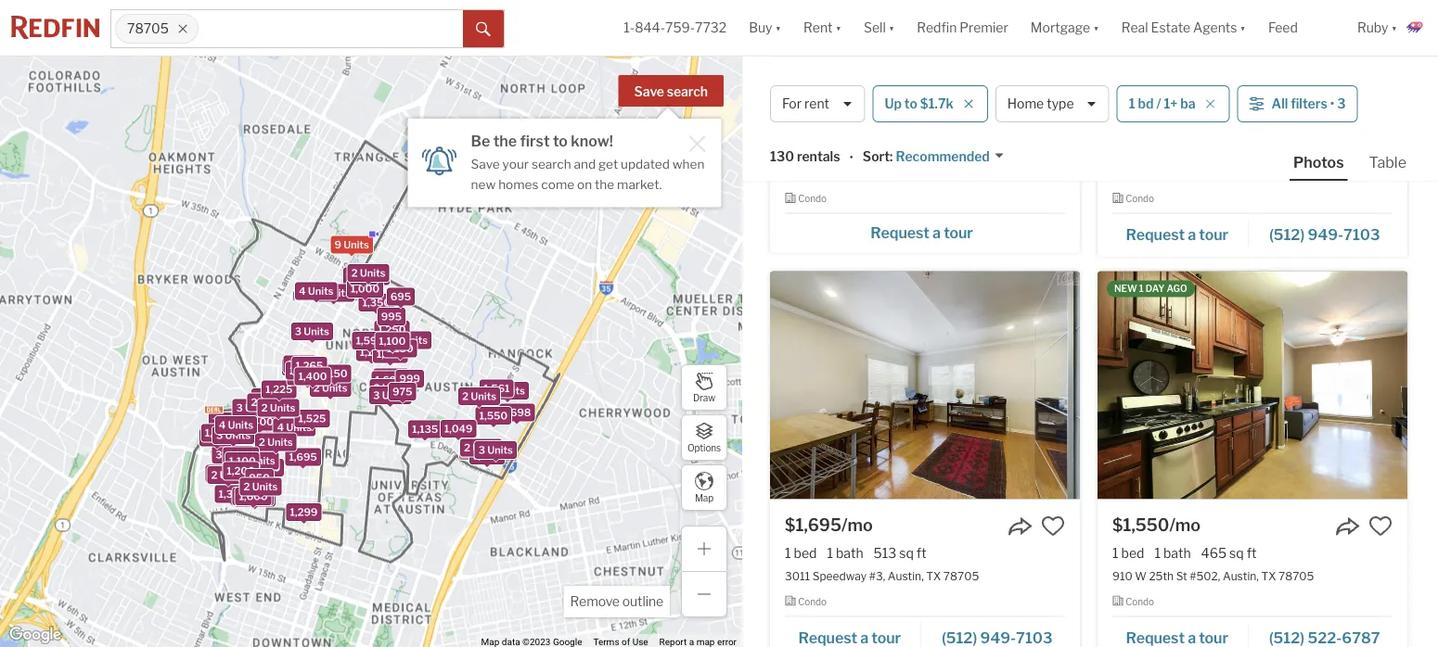 Task type: vqa. For each thing, say whether or not it's contained in the screenshot.
'rent' associated with Greensboro apartments for rent link
no



Task type: describe. For each thing, give the bounding box(es) containing it.
request a tour for 910 w 25th st #502, austin, tx 78705
[[1126, 629, 1229, 648]]

sort
[[863, 149, 890, 165]]

favorite button image
[[1369, 515, 1393, 539]]

buy ▾ button
[[749, 0, 781, 56]]

user photo image
[[1405, 17, 1427, 39]]

1 horizontal spatial 1,350
[[363, 297, 391, 309]]

3011 speedway #3, austin, tx 78705
[[785, 570, 979, 584]]

to inside dialog
[[553, 132, 568, 150]]

3 left 975
[[373, 390, 380, 402]]

know!
[[571, 132, 613, 150]]

513
[[874, 546, 897, 562]]

w for $1,550
[[1135, 570, 1147, 584]]

st,
[[851, 167, 864, 180]]

• for rentals
[[850, 150, 854, 166]]

remove outline
[[570, 594, 664, 610]]

▾ for ruby ▾
[[1392, 20, 1398, 36]]

new
[[471, 177, 496, 192]]

522-
[[1308, 629, 1342, 648]]

bath for $1,550
[[1164, 546, 1191, 562]]

up to $1.7k
[[885, 96, 954, 112]]

(512) 522-6787
[[1269, 629, 1381, 648]]

bed for $1,550
[[1122, 546, 1145, 562]]

1 1,200 from the top
[[227, 450, 255, 462]]

7103 for 3009 speedway #3, austin, tx 78705
[[1344, 226, 1381, 244]]

home type
[[1008, 96, 1074, 112]]

7
[[236, 491, 242, 503]]

condo down 3009
[[1126, 193, 1155, 204]]

photos button
[[1290, 152, 1366, 181]]

1-844-759-7732
[[624, 20, 727, 36]]

save for save search
[[634, 84, 664, 100]]

1 vertical spatial 999
[[400, 373, 420, 385]]

9 units
[[335, 239, 369, 251]]

/mo for 580 sq ft
[[841, 112, 872, 132]]

bd
[[1138, 96, 1154, 112]]

3 inside button
[[1338, 96, 1346, 112]]

3 units down 1,698
[[479, 444, 513, 456]]

ft for $1,550 /mo
[[1247, 546, 1257, 562]]

▾ for buy ▾
[[775, 20, 781, 36]]

a for 910 w 25th st #502, austin, tx 78705
[[1188, 629, 1196, 648]]

$1,325 /mo
[[785, 112, 872, 132]]

844-
[[635, 20, 665, 36]]

1 left day
[[1140, 284, 1144, 295]]

$1,325
[[785, 112, 841, 132]]

bed for $1,325
[[794, 143, 817, 158]]

request a tour for 3011 speedway #3, austin, tx 78705
[[799, 629, 901, 648]]

4 units up 1,698
[[491, 385, 525, 397]]

700
[[231, 476, 251, 489]]

▾ for mortgage ▾
[[1094, 20, 1100, 36]]

premier
[[960, 20, 1009, 36]]

on
[[577, 177, 592, 192]]

draw
[[693, 393, 716, 404]]

request for 3009 speedway #3, austin, tx 78705
[[1126, 226, 1185, 244]]

new
[[1115, 284, 1138, 295]]

1 bed for $1,695 /mo
[[785, 546, 817, 562]]

9
[[335, 239, 341, 251]]

be the first to know!
[[471, 132, 613, 150]]

3 units down 1,295
[[216, 449, 250, 461]]

request a tour button for 3011 speedway #3, austin, tx 78705
[[785, 623, 922, 648]]

be the first to know! dialog
[[408, 108, 722, 207]]

rent
[[805, 96, 830, 112]]

1 bed for $1,325 /mo
[[785, 143, 817, 158]]

$1,695 /mo for 3011
[[785, 516, 873, 536]]

1 bed for $1,550 /mo
[[1113, 546, 1145, 562]]

▾ for rent ▾
[[836, 20, 842, 36]]

a for 3011 speedway #3, austin, tx 78705
[[861, 629, 869, 648]]

request for 910 w 25th st #502, austin, tx 78705
[[1126, 629, 1185, 648]]

remove outline button
[[564, 587, 670, 618]]

(512) for 465 sq ft
[[1269, 629, 1305, 648]]

1 up 910 on the right bottom
[[1113, 546, 1119, 562]]

redfin
[[917, 20, 957, 36]]

remove up to $1.7k image
[[963, 98, 974, 110]]

mortgage
[[1031, 20, 1091, 36]]

1,175
[[203, 430, 229, 442]]

ruby
[[1358, 20, 1389, 36]]

sq for $1,550 /mo
[[1230, 546, 1244, 562]]

1 up 38th
[[827, 143, 833, 158]]

1,135
[[412, 424, 438, 436]]

1+
[[1164, 96, 1178, 112]]

w for $1,325
[[809, 167, 821, 180]]

draw button
[[681, 365, 728, 411]]

1,450
[[252, 462, 280, 474]]

1 horizontal spatial 1,400
[[298, 371, 327, 383]]

type
[[1047, 96, 1074, 112]]

request a tour down 407 w 38th st, austin, tx 78705
[[871, 224, 973, 242]]

4 units up 1,295
[[219, 420, 254, 432]]

#3, for 3009
[[1202, 167, 1218, 180]]

sq for $1,325 /mo
[[903, 143, 917, 158]]

table
[[1369, 153, 1407, 171]]

910
[[1113, 570, 1133, 584]]

new 1 day ago
[[1115, 284, 1188, 295]]

your
[[503, 156, 529, 172]]

1 up 407
[[785, 143, 791, 158]]

3009 speedway #3, austin, tx 78705
[[1113, 167, 1312, 180]]

▾ for sell ▾
[[889, 20, 895, 36]]

(512) for 513 sq ft
[[942, 629, 978, 648]]

1 up 3011
[[785, 546, 791, 562]]

3 units down 1,171
[[373, 390, 408, 402]]

/mo for 513 sq ft
[[842, 516, 873, 536]]

photo of 910 w 25th st #502, austin, tx 78705 image
[[1098, 271, 1408, 500]]

request for 3011 speedway #3, austin, tx 78705
[[799, 629, 858, 648]]

949- for 3011 speedway #3, austin, tx 78705
[[981, 629, 1016, 648]]

580
[[874, 143, 900, 158]]

1,595
[[356, 335, 384, 347]]

sq for $1,695 /mo
[[900, 546, 914, 562]]

favorite button checkbox for $1,550 /mo
[[1369, 515, 1393, 539]]

3009
[[1113, 167, 1143, 180]]

1,525
[[299, 413, 326, 425]]

1,299
[[290, 507, 318, 519]]

for
[[782, 96, 802, 112]]

3 down 1,561
[[479, 444, 485, 456]]

3 units up 1,265
[[295, 326, 329, 338]]

1,375
[[219, 489, 246, 501]]

austin, left photos
[[1220, 167, 1256, 180]]

• for filters
[[1331, 96, 1335, 112]]

0 vertical spatial 1,325
[[359, 270, 386, 282]]

condo for 580 sq ft
[[798, 193, 827, 204]]

1 horizontal spatial 1,250
[[473, 450, 501, 462]]

1 bath for $1,325
[[827, 143, 864, 158]]

1,309
[[205, 427, 233, 439]]

sort :
[[863, 149, 893, 165]]

condo for 513 sq ft
[[798, 597, 827, 608]]

request down 407 w 38th st, austin, tx 78705
[[871, 224, 930, 242]]

ft for $1,695 /mo
[[917, 546, 927, 562]]

austin, down sort :
[[867, 167, 903, 180]]

st
[[1177, 570, 1188, 584]]

3 up 1,527 at the left bottom of page
[[236, 402, 243, 415]]

1,150 down 1,265
[[318, 376, 345, 388]]

7103 for 3011 speedway #3, austin, tx 78705
[[1016, 629, 1053, 648]]

ruby ▾
[[1358, 20, 1398, 36]]

975
[[393, 386, 413, 398]]

sell
[[864, 20, 886, 36]]

mortgage ▾ button
[[1020, 0, 1111, 56]]

tx down 580 sq ft
[[905, 167, 920, 180]]

3 units down 1,527 at the left bottom of page
[[216, 430, 251, 442]]

3 down 1,527 at the left bottom of page
[[216, 430, 223, 442]]

513 sq ft
[[874, 546, 927, 562]]

130
[[770, 149, 794, 165]]

1 horizontal spatial 1,425
[[286, 361, 314, 373]]

$1,550
[[1113, 516, 1170, 536]]

407 w 38th st, austin, tx 78705
[[785, 167, 958, 180]]

$1,695 for 3009
[[1113, 112, 1169, 132]]

407
[[785, 167, 807, 180]]

first
[[520, 132, 550, 150]]

home
[[1008, 96, 1044, 112]]

1,171
[[360, 347, 384, 359]]

$1,695 for 3011
[[785, 516, 842, 536]]

rentals
[[797, 149, 840, 165]]

tour for 3009 speedway #3, austin, tx 78705
[[1199, 226, 1229, 244]]

(512) 522-6787 link
[[1250, 621, 1393, 648]]

0 vertical spatial the
[[493, 132, 517, 150]]

tour down recommended button
[[944, 224, 973, 242]]

real estate agents ▾ link
[[1122, 0, 1246, 56]]

a down recommended at the top of the page
[[933, 224, 941, 242]]

3 up '1,125'
[[295, 326, 302, 338]]

1 bath for $1,695
[[827, 546, 864, 562]]

:
[[890, 149, 893, 165]]

table button
[[1366, 152, 1411, 179]]

$1,550 /mo
[[1113, 516, 1201, 536]]



Task type: locate. For each thing, give the bounding box(es) containing it.
1 bd / 1+ ba
[[1129, 96, 1196, 112]]

• right filters
[[1331, 96, 1335, 112]]

bath left 513
[[836, 546, 864, 562]]

3 units down 995 at the left top of page
[[393, 335, 428, 347]]

a down 3009 speedway #3, austin, tx 78705
[[1188, 226, 1196, 244]]

1,400 up the 1,525
[[298, 371, 327, 383]]

up to $1.7k button
[[873, 85, 988, 123]]

request down 3011
[[799, 629, 858, 648]]

6787
[[1342, 629, 1381, 648]]

1 horizontal spatial to
[[905, 96, 918, 112]]

favorite button checkbox
[[1041, 111, 1065, 135]]

bath for $1,695
[[836, 546, 864, 562]]

1 bath up the st
[[1155, 546, 1191, 562]]

759-
[[665, 20, 695, 36]]

rent right buy ▾
[[804, 20, 833, 36]]

0 vertical spatial 1,200
[[227, 450, 255, 462]]

5 ▾ from the left
[[1240, 20, 1246, 36]]

1,400 down 1,699
[[245, 416, 274, 428]]

photos
[[1294, 153, 1344, 171]]

a down the #502,
[[1188, 629, 1196, 648]]

remove 1 bd / 1+ ba image
[[1205, 98, 1216, 110]]

7732
[[695, 20, 727, 36]]

bath up the st
[[1164, 546, 1191, 562]]

1,150 right '1,125'
[[321, 368, 348, 380]]

1,200 up 1,375
[[227, 465, 255, 478]]

0 vertical spatial to
[[905, 96, 918, 112]]

bath up st,
[[836, 143, 864, 158]]

buy
[[749, 20, 773, 36]]

0 horizontal spatial 1,425
[[209, 468, 237, 480]]

ago
[[1167, 284, 1188, 295]]

465 sq ft
[[1202, 546, 1257, 562]]

remove
[[570, 594, 620, 610]]

1 horizontal spatial 1,550
[[479, 410, 508, 422]]

1 vertical spatial 1,400
[[245, 416, 274, 428]]

• inside button
[[1331, 96, 1335, 112]]

3 down 995 at the left top of page
[[393, 335, 400, 347]]

• up st,
[[850, 150, 854, 166]]

1,350 down the 1,000
[[363, 297, 391, 309]]

1 vertical spatial $1,695
[[785, 516, 842, 536]]

bed for $1,695
[[794, 546, 817, 562]]

0 vertical spatial 1,425
[[286, 361, 314, 373]]

• inside 130 rentals •
[[850, 150, 854, 166]]

0 vertical spatial 1,400
[[298, 371, 327, 383]]

/mo down ba
[[1169, 112, 1201, 132]]

1,049
[[444, 423, 473, 435]]

bed
[[794, 143, 817, 158], [794, 546, 817, 562], [1122, 546, 1145, 562]]

1 horizontal spatial 1,100
[[379, 336, 406, 348]]

0 vertical spatial $1,695
[[1113, 112, 1169, 132]]

1,550 down 1,699
[[246, 422, 274, 434]]

0 horizontal spatial 1,100
[[229, 456, 256, 468]]

speedway for 3009
[[1145, 167, 1199, 180]]

buy ▾ button
[[738, 0, 793, 56]]

all
[[1272, 96, 1289, 112]]

recommended
[[896, 149, 990, 165]]

1 left 513
[[827, 546, 833, 562]]

1 vertical spatial 1,200
[[227, 465, 255, 478]]

real estate agents ▾ button
[[1111, 0, 1257, 56]]

a
[[933, 224, 941, 242], [1188, 226, 1196, 244], [861, 629, 869, 648], [1188, 629, 1196, 648]]

/mo for 465 sq ft
[[1170, 516, 1201, 536]]

tour for 910 w 25th st #502, austin, tx 78705
[[1199, 629, 1229, 648]]

units
[[344, 239, 369, 251], [360, 267, 386, 279], [356, 270, 381, 282], [308, 285, 334, 297], [325, 287, 351, 299], [304, 326, 329, 338], [402, 335, 428, 347], [298, 365, 324, 377], [299, 371, 325, 383], [382, 382, 408, 394], [322, 383, 348, 395], [500, 385, 525, 397], [382, 390, 408, 402], [471, 391, 496, 403], [260, 397, 285, 409], [270, 402, 296, 414], [245, 402, 271, 415], [228, 420, 254, 432], [286, 422, 312, 434], [225, 430, 251, 442], [267, 437, 293, 449], [473, 442, 498, 454], [487, 444, 513, 456], [472, 445, 498, 458], [224, 449, 250, 461], [250, 455, 275, 467], [220, 470, 245, 482], [252, 481, 278, 493], [244, 491, 270, 503], [246, 493, 272, 505]]

3 units up 1,527 at the left bottom of page
[[236, 402, 271, 415]]

mortgage ▾ button
[[1031, 0, 1100, 56]]

1 vertical spatial (512) 949-7103 link
[[922, 621, 1065, 648]]

1 vertical spatial 1,100
[[229, 456, 256, 468]]

1 favorite button checkbox from the left
[[1041, 515, 1065, 539]]

1,295
[[203, 432, 231, 444]]

0 horizontal spatial to
[[553, 132, 568, 150]]

1 up 25th
[[1155, 546, 1161, 562]]

0 vertical spatial (512) 949-7103
[[1270, 226, 1381, 244]]

0 vertical spatial 1,100
[[379, 336, 406, 348]]

updated
[[621, 156, 670, 172]]

1,100
[[379, 336, 406, 348], [229, 456, 256, 468]]

filters
[[1291, 96, 1328, 112]]

1,350 up 1,375
[[227, 465, 255, 477]]

999 up the 1,000
[[353, 270, 374, 282]]

(512) 949-7103 link for 3009 speedway #3, austin, tx 78705
[[1250, 218, 1393, 249]]

1 horizontal spatial #3,
[[1202, 167, 1218, 180]]

$1.7k
[[920, 96, 954, 112]]

(512) 949-7103 for 3011 speedway #3, austin, tx 78705
[[942, 629, 1053, 648]]

1 bed up 3011
[[785, 546, 817, 562]]

w
[[809, 167, 821, 180], [1135, 570, 1147, 584]]

1,250 down 1,561
[[473, 450, 501, 462]]

save
[[634, 84, 664, 100], [471, 156, 500, 172]]

outline
[[623, 594, 664, 610]]

/mo up "3011 speedway #3, austin, tx 78705"
[[842, 516, 873, 536]]

▾ right agents
[[1240, 20, 1246, 36]]

$1,695
[[1113, 112, 1169, 132], [785, 516, 842, 536]]

1,400
[[298, 371, 327, 383], [245, 416, 274, 428]]

1 vertical spatial 7103
[[1016, 629, 1053, 648]]

4 units down 1,699
[[277, 422, 312, 434]]

sq right 513
[[900, 546, 914, 562]]

search
[[667, 84, 708, 100], [532, 156, 571, 172]]

0 horizontal spatial 1,250
[[378, 324, 406, 336]]

request a tour button down "3011 speedway #3, austin, tx 78705"
[[785, 623, 922, 648]]

1 vertical spatial 1,350
[[227, 465, 255, 477]]

bed up 910 on the right bottom
[[1122, 546, 1145, 562]]

market.
[[617, 177, 662, 192]]

0 horizontal spatial (512) 949-7103
[[942, 629, 1053, 648]]

$1,695 /mo down / in the top right of the page
[[1113, 112, 1201, 132]]

1,325
[[359, 270, 386, 282], [377, 348, 404, 361]]

be
[[471, 132, 490, 150]]

request a tour up ago
[[1126, 226, 1229, 244]]

map button
[[681, 465, 728, 511]]

1 vertical spatial speedway
[[813, 570, 867, 584]]

0 vertical spatial 949-
[[1308, 226, 1344, 244]]

1 horizontal spatial 999
[[400, 373, 420, 385]]

1 vertical spatial search
[[532, 156, 571, 172]]

sq right ':'
[[903, 143, 917, 158]]

0 horizontal spatial the
[[493, 132, 517, 150]]

tx left photos
[[1259, 167, 1274, 180]]

1 horizontal spatial speedway
[[1145, 167, 1199, 180]]

favorite button image for $1,695 /mo
[[1041, 515, 1065, 539]]

1 vertical spatial #3,
[[869, 570, 886, 584]]

save inside save your search and get updated when new homes come on the market.
[[471, 156, 500, 172]]

3011
[[785, 570, 810, 584]]

the right the on
[[595, 177, 615, 192]]

1 vertical spatial to
[[553, 132, 568, 150]]

1,125
[[287, 359, 313, 371]]

2 favorite button checkbox from the left
[[1369, 515, 1393, 539]]

0 vertical spatial (512) 949-7103 link
[[1250, 218, 1393, 249]]

rent right for
[[996, 75, 1043, 100]]

580 sq ft
[[874, 143, 930, 158]]

favorite button checkbox for $1,695 /mo
[[1041, 515, 1065, 539]]

1 horizontal spatial (512) 949-7103 link
[[1250, 218, 1393, 249]]

options
[[688, 443, 721, 454]]

ft for $1,325 /mo
[[920, 143, 930, 158]]

submit search image
[[476, 22, 491, 37]]

1 horizontal spatial 949-
[[1308, 226, 1344, 244]]

speedway for 3011
[[813, 570, 867, 584]]

999 up 975
[[400, 373, 420, 385]]

1 horizontal spatial save
[[634, 84, 664, 100]]

tour down "3011 speedway #3, austin, tx 78705"
[[872, 629, 901, 648]]

0 vertical spatial $1,695 /mo
[[1113, 112, 1201, 132]]

1 horizontal spatial •
[[1331, 96, 1335, 112]]

and
[[574, 156, 596, 172]]

all filters • 3
[[1272, 96, 1346, 112]]

get
[[599, 156, 618, 172]]

1 horizontal spatial $1,695 /mo
[[1113, 112, 1201, 132]]

▾ right ruby
[[1392, 20, 1398, 36]]

search up come
[[532, 156, 571, 172]]

0 vertical spatial save
[[634, 84, 664, 100]]

save up new
[[471, 156, 500, 172]]

the inside save your search and get updated when new homes come on the market.
[[595, 177, 615, 192]]

0 horizontal spatial 1,400
[[245, 416, 274, 428]]

search down 759- at the top left of page
[[667, 84, 708, 100]]

1 vertical spatial 1,250
[[473, 450, 501, 462]]

for
[[964, 75, 992, 100]]

0 vertical spatial search
[[667, 84, 708, 100]]

949- for 3009 speedway #3, austin, tx 78705
[[1308, 226, 1344, 244]]

910 w 25th st #502, austin, tx 78705
[[1113, 570, 1315, 584]]

2 1,200 from the top
[[227, 465, 255, 478]]

google image
[[5, 624, 66, 648]]

$1,695 /mo up 3011
[[785, 516, 873, 536]]

to
[[905, 96, 918, 112], [553, 132, 568, 150]]

bath
[[836, 143, 864, 158], [836, 546, 864, 562], [1164, 546, 1191, 562]]

78705
[[127, 21, 169, 37], [770, 75, 837, 100], [923, 167, 958, 180], [1276, 167, 1312, 180], [944, 570, 979, 584], [1279, 570, 1315, 584]]

1 horizontal spatial (512) 949-7103
[[1270, 226, 1381, 244]]

6 ▾ from the left
[[1392, 20, 1398, 36]]

1 bath up 38th
[[827, 143, 864, 158]]

(512) 949-7103 for 3009 speedway #3, austin, tx 78705
[[1270, 226, 1381, 244]]

#3, for 3011
[[869, 570, 886, 584]]

redfin premier
[[917, 20, 1009, 36]]

1 horizontal spatial search
[[667, 84, 708, 100]]

$1,695 /mo for 3009
[[1113, 112, 1201, 132]]

1,699
[[255, 392, 283, 404]]

condo for 465 sq ft
[[1126, 597, 1155, 608]]

0 horizontal spatial save
[[471, 156, 500, 172]]

photo of 3009 speedway #3, austin, tx 78705 image
[[1098, 0, 1408, 96]]

rent inside dropdown button
[[804, 20, 833, 36]]

1 vertical spatial favorite button image
[[1041, 515, 1065, 539]]

map region
[[0, 0, 875, 648]]

request down 25th
[[1126, 629, 1185, 648]]

sell ▾ button
[[853, 0, 906, 56]]

condo down 3011
[[798, 597, 827, 608]]

bed up 3011
[[794, 546, 817, 562]]

request a tour for 3009 speedway #3, austin, tx 78705
[[1126, 226, 1229, 244]]

7103
[[1344, 226, 1381, 244], [1016, 629, 1053, 648]]

4 ▾ from the left
[[1094, 20, 1100, 36]]

1 bed up 407
[[785, 143, 817, 158]]

0 vertical spatial w
[[809, 167, 821, 180]]

to inside button
[[905, 96, 918, 112]]

ft right 513
[[917, 546, 927, 562]]

austin, down 465 sq ft
[[1223, 570, 1259, 584]]

1,200 up "700"
[[227, 450, 255, 462]]

0 horizontal spatial favorite button checkbox
[[1041, 515, 1065, 539]]

0 horizontal spatial w
[[809, 167, 821, 180]]

0 vertical spatial •
[[1331, 96, 1335, 112]]

1 horizontal spatial favorite button checkbox
[[1369, 515, 1393, 539]]

mortgage ▾
[[1031, 20, 1100, 36]]

465
[[1202, 546, 1227, 562]]

search inside button
[[667, 84, 708, 100]]

None search field
[[198, 10, 463, 47]]

/mo up the st
[[1170, 516, 1201, 536]]

request a tour button for 3009 speedway #3, austin, tx 78705
[[1113, 219, 1250, 247]]

request a tour button down recommended at the top of the page
[[785, 218, 1065, 245]]

photo of 3011 speedway #3, austin, tx 78705 image
[[770, 271, 1080, 500]]

1,150 right 1,171
[[387, 343, 414, 355]]

1 bed up 910 on the right bottom
[[1113, 546, 1145, 562]]

rent ▾ button
[[793, 0, 853, 56]]

bed up 407
[[794, 143, 817, 158]]

#3, down remove 1 bd / 1+ ba icon
[[1202, 167, 1218, 180]]

1 bed
[[785, 143, 817, 158], [785, 546, 817, 562], [1113, 546, 1145, 562]]

ft right ':'
[[920, 143, 930, 158]]

1 vertical spatial 1,325
[[377, 348, 404, 361]]

1 favorite button image from the top
[[1041, 111, 1065, 135]]

map
[[695, 493, 714, 504]]

1 horizontal spatial the
[[595, 177, 615, 192]]

speedway right 3011
[[813, 570, 867, 584]]

for rent
[[782, 96, 830, 112]]

1 ▾ from the left
[[775, 20, 781, 36]]

1,350
[[363, 297, 391, 309], [227, 465, 255, 477]]

1 vertical spatial 1,425
[[209, 468, 237, 480]]

austin, down 513 sq ft at the bottom right of the page
[[888, 570, 924, 584]]

favorite button checkbox
[[1041, 515, 1065, 539], [1369, 515, 1393, 539]]

1 bd / 1+ ba button
[[1117, 85, 1230, 123]]

1,527
[[213, 416, 240, 428]]

1 horizontal spatial rent
[[996, 75, 1043, 100]]

remove 78705 image
[[177, 23, 188, 34]]

rent ▾
[[804, 20, 842, 36]]

real estate agents ▾
[[1122, 20, 1246, 36]]

tx right the #502,
[[1262, 570, 1277, 584]]

0 horizontal spatial 949-
[[981, 629, 1016, 648]]

1 horizontal spatial w
[[1135, 570, 1147, 584]]

▾ right 'buy'
[[775, 20, 781, 36]]

when
[[673, 156, 705, 172]]

request a tour down "3011 speedway #3, austin, tx 78705"
[[799, 629, 901, 648]]

2 units
[[351, 267, 386, 279], [347, 270, 381, 282], [316, 287, 351, 299], [290, 365, 324, 377], [291, 371, 325, 383], [374, 382, 408, 394], [313, 383, 348, 395], [462, 391, 496, 403], [251, 397, 285, 409], [261, 402, 296, 414], [259, 437, 293, 449], [464, 442, 498, 454], [241, 455, 275, 467], [211, 470, 245, 482], [244, 481, 278, 493], [238, 493, 272, 505]]

up
[[885, 96, 902, 112]]

favorite button image
[[1041, 111, 1065, 135], [1041, 515, 1065, 539]]

0 horizontal spatial speedway
[[813, 570, 867, 584]]

tour for 3011 speedway #3, austin, tx 78705
[[872, 629, 901, 648]]

condo down 407
[[798, 193, 827, 204]]

tx down 513 sq ft at the bottom right of the page
[[926, 570, 941, 584]]

(512) 949-7103
[[1270, 226, 1381, 244], [942, 629, 1053, 648]]

0 vertical spatial 999
[[353, 270, 374, 282]]

request up day
[[1126, 226, 1185, 244]]

/mo
[[841, 112, 872, 132], [1169, 112, 1201, 132], [842, 516, 873, 536], [1170, 516, 1201, 536]]

0 horizontal spatial 1,350
[[227, 465, 255, 477]]

condo
[[798, 193, 827, 204], [1126, 193, 1155, 204], [798, 597, 827, 608], [1126, 597, 1155, 608]]

to right first
[[553, 132, 568, 150]]

1 vertical spatial the
[[595, 177, 615, 192]]

1 horizontal spatial 7103
[[1344, 226, 1381, 244]]

0 horizontal spatial •
[[850, 150, 854, 166]]

0 vertical spatial 7103
[[1344, 226, 1381, 244]]

w right 910 on the right bottom
[[1135, 570, 1147, 584]]

0 horizontal spatial search
[[532, 156, 571, 172]]

request a tour down the st
[[1126, 629, 1229, 648]]

7 units
[[236, 491, 270, 503]]

0 vertical spatial speedway
[[1145, 167, 1199, 180]]

0 horizontal spatial (512) 949-7103 link
[[922, 621, 1065, 648]]

1 vertical spatial 949-
[[981, 629, 1016, 648]]

speedway right 3009
[[1145, 167, 1199, 180]]

tour down 910 w 25th st #502, austin, tx 78705
[[1199, 629, 1229, 648]]

1-
[[624, 20, 635, 36]]

3 down 1,049
[[463, 445, 470, 458]]

3 down 1,295
[[216, 449, 222, 461]]

1 vertical spatial (512) 949-7103
[[942, 629, 1053, 648]]

a for 3009 speedway #3, austin, tx 78705
[[1188, 226, 1196, 244]]

3 units down 1,049
[[463, 445, 498, 458]]

0 vertical spatial rent
[[804, 20, 833, 36]]

photo of 407 w 38th st, austin, tx 78705 image
[[770, 0, 1080, 96]]

1,325 down 1,595
[[377, 348, 404, 361]]

3 ▾ from the left
[[889, 20, 895, 36]]

2 favorite button image from the top
[[1041, 515, 1065, 539]]

1,425
[[286, 361, 314, 373], [209, 468, 237, 480]]

0 horizontal spatial $1,695
[[785, 516, 842, 536]]

0 vertical spatial 1,250
[[378, 324, 406, 336]]

0 horizontal spatial $1,695 /mo
[[785, 516, 873, 536]]

1 vertical spatial w
[[1135, 570, 1147, 584]]

0 horizontal spatial 7103
[[1016, 629, 1053, 648]]

tour
[[944, 224, 973, 242], [1199, 226, 1229, 244], [872, 629, 901, 648], [1199, 629, 1229, 648]]

0 horizontal spatial 1,550
[[246, 422, 274, 434]]

0 vertical spatial favorite button image
[[1041, 111, 1065, 135]]

1 inside button
[[1129, 96, 1136, 112]]

search inside save your search and get updated when new homes come on the market.
[[532, 156, 571, 172]]

request a tour button down the st
[[1113, 623, 1250, 648]]

save down 844-
[[634, 84, 664, 100]]

▾ right sell
[[889, 20, 895, 36]]

favorite button image for $1,325 /mo
[[1041, 111, 1065, 135]]

request a tour button for 910 w 25th st #502, austin, tx 78705
[[1113, 623, 1250, 648]]

tour down 3009 speedway #3, austin, tx 78705
[[1199, 226, 1229, 244]]

0 vertical spatial #3,
[[1202, 167, 1218, 180]]

save search button
[[619, 75, 724, 107]]

save for save your search and get updated when new homes come on the market.
[[471, 156, 500, 172]]

0 horizontal spatial 999
[[353, 270, 374, 282]]

130 rentals •
[[770, 149, 854, 166]]

1 left the bd on the top
[[1129, 96, 1136, 112]]

1 bath left 513
[[827, 546, 864, 562]]

recommended button
[[893, 148, 1005, 166]]

1 vertical spatial save
[[471, 156, 500, 172]]

4 units left the 1,000
[[299, 285, 334, 297]]

1 vertical spatial •
[[850, 150, 854, 166]]

home type button
[[996, 85, 1110, 123]]

1,561
[[484, 383, 510, 395]]

1,550
[[479, 410, 508, 422], [246, 422, 274, 434]]

save inside button
[[634, 84, 664, 100]]

▾ right mortgage
[[1094, 20, 1100, 36]]

695
[[391, 291, 411, 303]]

0 vertical spatial 1,350
[[363, 297, 391, 309]]

0 horizontal spatial rent
[[804, 20, 833, 36]]

request a tour button up ago
[[1113, 219, 1250, 247]]

0 horizontal spatial #3,
[[869, 570, 886, 584]]

apartments
[[841, 75, 959, 100]]

1,600
[[239, 491, 268, 503]]

1 bath for $1,550
[[1155, 546, 1191, 562]]

to right 'up'
[[905, 96, 918, 112]]

bath for $1,325
[[836, 143, 864, 158]]

2 ▾ from the left
[[836, 20, 842, 36]]

(512) 949-7103 link for 3011 speedway #3, austin, tx 78705
[[922, 621, 1065, 648]]

1,100 up "700"
[[229, 456, 256, 468]]

agents
[[1194, 20, 1238, 36]]

1 vertical spatial rent
[[996, 75, 1043, 100]]

$1,695 up 3011
[[785, 516, 842, 536]]

1 horizontal spatial $1,695
[[1113, 112, 1169, 132]]

25th
[[1149, 570, 1174, 584]]

1 vertical spatial $1,695 /mo
[[785, 516, 873, 536]]

1,150
[[387, 343, 414, 355], [321, 368, 348, 380], [318, 376, 345, 388]]



